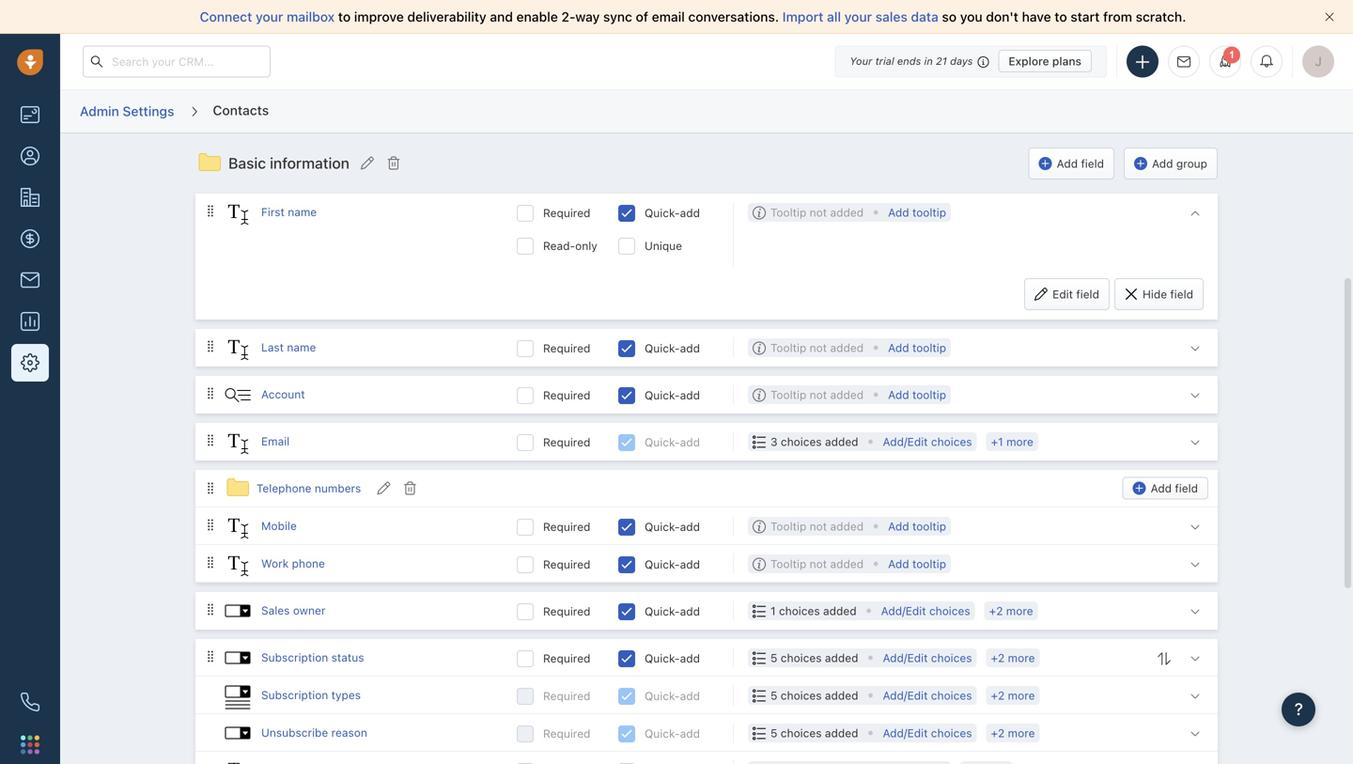 Task type: describe. For each thing, give the bounding box(es) containing it.
quick- for work phone
[[645, 558, 680, 571]]

sales owner
[[261, 604, 326, 617]]

required for unsubscribe reason
[[543, 727, 591, 740]]

required for work phone
[[543, 558, 591, 571]]

form auto_complete image
[[224, 381, 252, 409]]

send email image
[[1178, 56, 1191, 68]]

5 choices added for subscription types
[[771, 651, 859, 665]]

hide field
[[1143, 288, 1194, 301]]

contacts
[[213, 102, 269, 118]]

3 choices added
[[771, 435, 859, 448]]

5 for subscription types
[[771, 651, 778, 665]]

deliverability
[[408, 9, 487, 24]]

3 tooltip from the top
[[771, 388, 807, 401]]

added for first name
[[831, 206, 864, 219]]

sales
[[261, 604, 290, 617]]

unsubscribe
[[261, 726, 328, 739]]

quick-add for unsubscribe reason
[[645, 727, 700, 740]]

5 choices added for unsubscribe reason
[[771, 689, 859, 702]]

4 tooltip not added from the top
[[771, 520, 864, 533]]

+2 more for subscription status
[[991, 651, 1036, 665]]

your
[[850, 55, 873, 67]]

plans
[[1053, 55, 1082, 68]]

owner
[[293, 604, 326, 617]]

3 5 choices added from the top
[[771, 727, 859, 740]]

telephone numbers link
[[257, 480, 361, 496]]

subscription for subscription types
[[261, 689, 328, 702]]

sales
[[876, 9, 908, 24]]

add/edit choices link for owner
[[882, 602, 971, 620]]

not for first
[[810, 206, 828, 219]]

added for subscription status
[[825, 651, 859, 665]]

add for first name
[[680, 206, 700, 219]]

types
[[332, 689, 361, 702]]

4 tooltip from the top
[[771, 520, 807, 533]]

required for subscription status
[[543, 652, 591, 665]]

add/edit for owner
[[882, 604, 927, 618]]

quick- for unsubscribe reason
[[645, 727, 680, 740]]

tooltip for last
[[913, 341, 947, 354]]

in
[[925, 55, 933, 67]]

quick-add for email
[[645, 436, 700, 449]]

tooltip not added for first
[[771, 206, 864, 219]]

edit field button
[[1025, 278, 1110, 310]]

0 horizontal spatial add field button
[[1029, 147, 1115, 179]]

2-
[[562, 9, 576, 24]]

3 add tooltip from the top
[[889, 388, 947, 401]]

+1 more
[[992, 435, 1034, 448]]

reason
[[332, 726, 368, 739]]

connect your mailbox to improve deliverability and enable 2-way sync of email conversations. import all your sales data so you don't have to start from scratch.
[[200, 9, 1187, 24]]

ends
[[898, 55, 922, 67]]

1 to from the left
[[338, 9, 351, 24]]

explore plans link
[[999, 50, 1093, 72]]

add/edit choices link for reason
[[883, 724, 973, 743]]

add/edit choices for owner
[[882, 604, 971, 618]]

don't
[[987, 9, 1019, 24]]

3 tooltip from the top
[[913, 388, 947, 401]]

add tooltip for work
[[889, 557, 947, 571]]

quick-add for work phone
[[645, 558, 700, 571]]

1 your from the left
[[256, 9, 283, 24]]

work
[[261, 557, 289, 570]]

add for work phone
[[680, 558, 700, 571]]

admin settings link
[[79, 97, 175, 126]]

ui drag handle image for email
[[205, 434, 216, 447]]

read-
[[543, 239, 576, 252]]

more for types
[[1009, 689, 1036, 702]]

add/edit for types
[[883, 689, 928, 702]]

last
[[261, 341, 284, 354]]

phone image
[[21, 693, 39, 712]]

import
[[783, 9, 824, 24]]

tooltip for last
[[771, 341, 807, 354]]

add group button
[[1125, 147, 1219, 179]]

required for mobile
[[543, 520, 591, 533]]

add/edit for status
[[883, 651, 928, 665]]

explore plans
[[1009, 55, 1082, 68]]

add for account
[[680, 389, 700, 402]]

and
[[490, 9, 513, 24]]

so
[[943, 9, 957, 24]]

add/edit choices for reason
[[883, 727, 973, 740]]

import all your sales data link
[[783, 9, 943, 24]]

you
[[961, 9, 983, 24]]

add group
[[1153, 157, 1208, 170]]

4 add tooltip from the top
[[889, 520, 947, 533]]

telephone
[[257, 482, 312, 495]]

basic
[[228, 154, 266, 172]]

name for first name
[[288, 205, 317, 218]]

hide
[[1143, 288, 1168, 301]]

added for subscription types
[[825, 689, 859, 702]]

tooltip not added for work
[[771, 557, 864, 571]]

your trial ends in 21 days
[[850, 55, 973, 67]]

add/edit choices for types
[[883, 689, 973, 702]]

ui drag handle image for subscription status
[[205, 650, 216, 663]]

quick-add for account
[[645, 389, 700, 402]]

0 vertical spatial add field
[[1057, 157, 1105, 170]]

ui drag handle image for work phone
[[205, 556, 216, 569]]

required for account
[[543, 389, 591, 402]]

3 add tooltip link from the top
[[889, 385, 947, 404]]

1 link
[[1210, 46, 1242, 78]]

form multi_select_dropdown image
[[224, 683, 252, 712]]

add for subscription status
[[680, 652, 700, 665]]

connect
[[200, 9, 252, 24]]

from
[[1104, 9, 1133, 24]]

quick-add for mobile
[[645, 520, 700, 533]]

2 your from the left
[[845, 9, 873, 24]]

add tooltip link for last
[[889, 338, 947, 357]]

data
[[912, 9, 939, 24]]

settings
[[123, 103, 174, 119]]

telephone numbers
[[257, 482, 361, 495]]

admin
[[80, 103, 119, 119]]

added for mobile
[[831, 520, 864, 533]]

all
[[827, 9, 842, 24]]

quick-add for sales owner
[[645, 605, 700, 618]]

form dropdown image for unsubscribe reason
[[224, 719, 252, 747]]

add/edit for reason
[[883, 727, 928, 740]]

quick- for subscription types
[[645, 690, 680, 703]]

add for email
[[680, 436, 700, 449]]

not for last
[[810, 341, 828, 354]]

add/edit choices for status
[[883, 651, 973, 665]]

add tooltip for last
[[889, 341, 947, 354]]

scratch.
[[1136, 9, 1187, 24]]

first
[[261, 205, 285, 218]]

3 not from the top
[[810, 388, 828, 401]]

quick- for first name
[[645, 206, 680, 219]]

add tooltip link for first
[[889, 203, 947, 222]]

have
[[1023, 9, 1052, 24]]

ui drag handle image for account
[[205, 387, 216, 400]]



Task type: locate. For each thing, give the bounding box(es) containing it.
required for sales owner
[[543, 605, 591, 618]]

2 form text image from the top
[[224, 514, 252, 542]]

quick- for last name
[[645, 342, 680, 355]]

0 horizontal spatial add field
[[1057, 157, 1105, 170]]

more for reason
[[1009, 727, 1036, 740]]

last name
[[261, 341, 316, 354]]

subscription up unsubscribe
[[261, 689, 328, 702]]

only
[[576, 239, 598, 252]]

subscription for subscription status
[[261, 651, 328, 664]]

+2 for owner
[[990, 604, 1004, 618]]

+2 more for subscription types
[[991, 689, 1036, 702]]

1 tooltip from the top
[[913, 206, 947, 219]]

way
[[576, 9, 600, 24]]

5 required from the top
[[543, 520, 591, 533]]

2 5 from the top
[[771, 689, 778, 702]]

required
[[543, 206, 591, 219], [543, 342, 591, 355], [543, 389, 591, 402], [543, 436, 591, 449], [543, 520, 591, 533], [543, 558, 591, 571], [543, 605, 591, 618], [543, 652, 591, 665], [543, 690, 591, 703], [543, 727, 591, 740]]

added
[[831, 206, 864, 219], [831, 341, 864, 354], [831, 388, 864, 401], [825, 435, 859, 448], [831, 520, 864, 533], [831, 557, 864, 571], [824, 604, 857, 618], [825, 651, 859, 665], [825, 689, 859, 702], [825, 727, 859, 740]]

3 5 from the top
[[771, 727, 778, 740]]

+2 more link for sales owner
[[990, 604, 1034, 618]]

6 required from the top
[[543, 558, 591, 571]]

add for sales owner
[[680, 605, 700, 618]]

0 vertical spatial form text image
[[224, 430, 252, 458]]

4 required from the top
[[543, 436, 591, 449]]

5 tooltip from the top
[[771, 557, 807, 571]]

add/edit choices
[[883, 435, 973, 448], [882, 604, 971, 618], [883, 651, 973, 665], [883, 689, 973, 702], [883, 727, 973, 740]]

form text image down form multi_select_dropdown icon
[[224, 759, 252, 764]]

8 quick- from the top
[[645, 652, 680, 665]]

email
[[652, 9, 685, 24]]

1 vertical spatial name
[[287, 341, 316, 354]]

choices
[[781, 435, 822, 448], [932, 435, 973, 448], [779, 604, 820, 618], [930, 604, 971, 618], [781, 651, 822, 665], [932, 651, 973, 665], [781, 689, 822, 702], [932, 689, 973, 702], [781, 727, 822, 740], [932, 727, 973, 740]]

1 ui drag handle image from the top
[[205, 387, 216, 400]]

add for unsubscribe reason
[[680, 727, 700, 740]]

work phone
[[261, 557, 325, 570]]

3 ui drag handle image from the top
[[205, 518, 216, 532]]

quick-add
[[645, 206, 700, 219], [645, 342, 700, 355], [645, 389, 700, 402], [645, 436, 700, 449], [645, 520, 700, 533], [645, 558, 700, 571], [645, 605, 700, 618], [645, 652, 700, 665], [645, 690, 700, 703], [645, 727, 700, 740]]

add/edit choices link
[[883, 432, 973, 451], [882, 602, 971, 620], [883, 649, 973, 667], [883, 686, 973, 705], [883, 724, 973, 743]]

tooltip for first
[[913, 206, 947, 219]]

not
[[810, 206, 828, 219], [810, 341, 828, 354], [810, 388, 828, 401], [810, 520, 828, 533], [810, 557, 828, 571]]

1 add tooltip from the top
[[889, 206, 947, 219]]

6 quick-add from the top
[[645, 558, 700, 571]]

9 quick-add from the top
[[645, 690, 700, 703]]

sync
[[604, 9, 633, 24]]

ui drag handle image
[[205, 387, 216, 400], [205, 434, 216, 447], [205, 482, 216, 495], [205, 556, 216, 569], [205, 603, 216, 616], [205, 650, 216, 663]]

add field
[[1057, 157, 1105, 170], [1151, 482, 1199, 495]]

2 add from the top
[[680, 342, 700, 355]]

your left mailbox
[[256, 9, 283, 24]]

4 quick- from the top
[[645, 436, 680, 449]]

+2 more for unsubscribe reason
[[991, 727, 1036, 740]]

form text image for work phone
[[224, 552, 252, 580]]

0 vertical spatial ui drag handle image
[[205, 204, 216, 218]]

name
[[288, 205, 317, 218], [287, 341, 316, 354]]

hide field button
[[1115, 278, 1204, 310]]

ui drag handle image left mobile
[[205, 518, 216, 532]]

more
[[1007, 435, 1034, 448], [1007, 604, 1034, 618], [1009, 651, 1036, 665], [1009, 689, 1036, 702], [1009, 727, 1036, 740]]

7 quick- from the top
[[645, 605, 680, 618]]

3 form text image from the top
[[224, 552, 252, 580]]

form text image left work
[[224, 552, 252, 580]]

numbers
[[315, 482, 361, 495]]

phone
[[292, 557, 325, 570]]

2 5 choices added from the top
[[771, 689, 859, 702]]

7 required from the top
[[543, 605, 591, 618]]

2 required from the top
[[543, 342, 591, 355]]

form dropdown image down form multi_select_dropdown icon
[[224, 719, 252, 747]]

required for subscription types
[[543, 690, 591, 703]]

2 tooltip from the top
[[913, 341, 947, 354]]

0 vertical spatial 1
[[1230, 49, 1235, 61]]

0 vertical spatial 5 choices added
[[771, 651, 859, 665]]

explore
[[1009, 55, 1050, 68]]

0 horizontal spatial your
[[256, 9, 283, 24]]

1 add from the top
[[680, 206, 700, 219]]

8 add from the top
[[680, 652, 700, 665]]

9 quick- from the top
[[645, 690, 680, 703]]

0 horizontal spatial 1
[[771, 604, 776, 618]]

tooltip not added for last
[[771, 341, 864, 354]]

read-only
[[543, 239, 598, 252]]

form text image left "last"
[[224, 336, 252, 364]]

add inside button
[[1153, 157, 1174, 170]]

5 tooltip not added from the top
[[771, 557, 864, 571]]

3 quick- from the top
[[645, 389, 680, 402]]

edit field
[[1053, 288, 1100, 301]]

connect your mailbox link
[[200, 9, 338, 24]]

added for account
[[831, 388, 864, 401]]

3 required from the top
[[543, 389, 591, 402]]

1 form text image from the top
[[224, 430, 252, 458]]

added for work phone
[[831, 557, 864, 571]]

1 for 1 choices added
[[771, 604, 776, 618]]

name for last name
[[287, 341, 316, 354]]

add/edit choices link for status
[[883, 649, 973, 667]]

9 add from the top
[[680, 690, 700, 703]]

3 add from the top
[[680, 389, 700, 402]]

4 form text image from the top
[[224, 759, 252, 764]]

4 not from the top
[[810, 520, 828, 533]]

1 not from the top
[[810, 206, 828, 219]]

+2 more
[[990, 604, 1034, 618], [991, 651, 1036, 665], [991, 689, 1036, 702], [991, 727, 1036, 740]]

10 quick- from the top
[[645, 727, 680, 740]]

ui drag handle image for sales owner
[[205, 603, 216, 616]]

form text image for mobile
[[224, 514, 252, 542]]

basic information
[[228, 154, 350, 172]]

1 horizontal spatial add field button
[[1123, 477, 1209, 500]]

added for sales owner
[[824, 604, 857, 618]]

add tooltip
[[889, 206, 947, 219], [889, 341, 947, 354], [889, 388, 947, 401], [889, 520, 947, 533], [889, 557, 947, 571]]

2 vertical spatial form dropdown image
[[224, 719, 252, 747]]

3 tooltip not added from the top
[[771, 388, 864, 401]]

0 vertical spatial form dropdown image
[[224, 597, 252, 625]]

more for owner
[[1007, 604, 1034, 618]]

0 horizontal spatial to
[[338, 9, 351, 24]]

21
[[936, 55, 948, 67]]

9 required from the top
[[543, 690, 591, 703]]

form text image for first name
[[224, 200, 252, 228]]

3 form dropdown image from the top
[[224, 719, 252, 747]]

5 add tooltip from the top
[[889, 557, 947, 571]]

not for work
[[810, 557, 828, 571]]

1 5 choices added from the top
[[771, 651, 859, 665]]

0 vertical spatial subscription
[[261, 651, 328, 664]]

1
[[1230, 49, 1235, 61], [771, 604, 776, 618]]

add for subscription types
[[680, 690, 700, 703]]

4 ui drag handle image from the top
[[205, 556, 216, 569]]

quick- for sales owner
[[645, 605, 680, 618]]

subscription up subscription types
[[261, 651, 328, 664]]

improve
[[354, 9, 404, 24]]

tooltip not added
[[771, 206, 864, 219], [771, 341, 864, 354], [771, 388, 864, 401], [771, 520, 864, 533], [771, 557, 864, 571]]

5 tooltip from the top
[[913, 557, 947, 571]]

1 add tooltip link from the top
[[889, 203, 947, 222]]

added for last name
[[831, 341, 864, 354]]

quick-add for subscription types
[[645, 690, 700, 703]]

+2 for reason
[[991, 727, 1005, 740]]

first name
[[261, 205, 317, 218]]

field
[[1082, 157, 1105, 170], [1077, 288, 1100, 301], [1171, 288, 1194, 301], [1176, 482, 1199, 495]]

ui drag handle image for last
[[205, 340, 216, 353]]

email
[[261, 435, 290, 448]]

3 ui drag handle image from the top
[[205, 482, 216, 495]]

1 5 from the top
[[771, 651, 778, 665]]

tooltip
[[913, 206, 947, 219], [913, 341, 947, 354], [913, 388, 947, 401], [913, 520, 947, 533], [913, 557, 947, 571]]

mailbox
[[287, 9, 335, 24]]

2 add tooltip link from the top
[[889, 338, 947, 357]]

1 form text image from the top
[[224, 200, 252, 228]]

ui drag handle image
[[205, 204, 216, 218], [205, 340, 216, 353], [205, 518, 216, 532]]

5 for unsubscribe reason
[[771, 689, 778, 702]]

1 horizontal spatial to
[[1055, 9, 1068, 24]]

1 tooltip not added from the top
[[771, 206, 864, 219]]

unique
[[645, 239, 683, 252]]

phone element
[[11, 684, 49, 721]]

8 required from the top
[[543, 652, 591, 665]]

7 quick-add from the top
[[645, 605, 700, 618]]

6 quick- from the top
[[645, 558, 680, 571]]

form dropdown image up form multi_select_dropdown icon
[[224, 644, 252, 672]]

1 vertical spatial 1
[[771, 604, 776, 618]]

quick-add for subscription status
[[645, 652, 700, 665]]

+2 more link for subscription types
[[991, 689, 1036, 702]]

start
[[1071, 9, 1100, 24]]

tooltip
[[771, 206, 807, 219], [771, 341, 807, 354], [771, 388, 807, 401], [771, 520, 807, 533], [771, 557, 807, 571]]

form dropdown image
[[224, 597, 252, 625], [224, 644, 252, 672], [224, 719, 252, 747]]

add
[[680, 206, 700, 219], [680, 342, 700, 355], [680, 389, 700, 402], [680, 436, 700, 449], [680, 520, 700, 533], [680, 558, 700, 571], [680, 605, 700, 618], [680, 652, 700, 665], [680, 690, 700, 703], [680, 727, 700, 740]]

2 form dropdown image from the top
[[224, 644, 252, 672]]

tooltip for first
[[771, 206, 807, 219]]

+1
[[992, 435, 1004, 448]]

1 for 1
[[1230, 49, 1235, 61]]

+2 more link for subscription status
[[991, 651, 1036, 665]]

2 form text image from the top
[[224, 336, 252, 364]]

5
[[771, 651, 778, 665], [771, 689, 778, 702], [771, 727, 778, 740]]

1 choices added
[[771, 604, 857, 618]]

1 vertical spatial add field
[[1151, 482, 1199, 495]]

to left start
[[1055, 9, 1068, 24]]

1 horizontal spatial 1
[[1230, 49, 1235, 61]]

ui drag handle image left first
[[205, 204, 216, 218]]

add/edit choices link for types
[[883, 686, 973, 705]]

5 choices added
[[771, 651, 859, 665], [771, 689, 859, 702], [771, 727, 859, 740]]

4 tooltip from the top
[[913, 520, 947, 533]]

2 vertical spatial 5
[[771, 727, 778, 740]]

form text image for email
[[224, 430, 252, 458]]

form dropdown image for subscription status
[[224, 644, 252, 672]]

+2 more link for unsubscribe reason
[[991, 727, 1036, 740]]

6 add from the top
[[680, 558, 700, 571]]

7 add from the top
[[680, 605, 700, 618]]

2 not from the top
[[810, 341, 828, 354]]

1 vertical spatial 5
[[771, 689, 778, 702]]

form text image
[[224, 430, 252, 458], [224, 514, 252, 542]]

3
[[771, 435, 778, 448]]

form dropdown image for sales owner
[[224, 597, 252, 625]]

1 vertical spatial add field button
[[1123, 477, 1209, 500]]

admin settings
[[80, 103, 174, 119]]

Search your CRM... text field
[[83, 46, 271, 78]]

quick- for account
[[645, 389, 680, 402]]

1 ui drag handle image from the top
[[205, 204, 216, 218]]

account
[[261, 388, 305, 401]]

days
[[951, 55, 973, 67]]

information
[[270, 154, 350, 172]]

add/edit
[[883, 435, 928, 448], [882, 604, 927, 618], [883, 651, 928, 665], [883, 689, 928, 702], [883, 727, 928, 740]]

quick- for email
[[645, 436, 680, 449]]

5 quick-add from the top
[[645, 520, 700, 533]]

form text image
[[224, 200, 252, 228], [224, 336, 252, 364], [224, 552, 252, 580], [224, 759, 252, 764]]

10 required from the top
[[543, 727, 591, 740]]

form text image left first
[[224, 200, 252, 228]]

1 vertical spatial ui drag handle image
[[205, 340, 216, 353]]

+2 more for sales owner
[[990, 604, 1034, 618]]

5 ui drag handle image from the top
[[205, 603, 216, 616]]

1 horizontal spatial your
[[845, 9, 873, 24]]

1 quick-add from the top
[[645, 206, 700, 219]]

conversations.
[[689, 9, 779, 24]]

added for email
[[825, 435, 859, 448]]

1 horizontal spatial add field
[[1151, 482, 1199, 495]]

subscription status
[[261, 651, 364, 664]]

1 required from the top
[[543, 206, 591, 219]]

6 ui drag handle image from the top
[[205, 650, 216, 663]]

2 quick- from the top
[[645, 342, 680, 355]]

1 inside "link"
[[1230, 49, 1235, 61]]

1 vertical spatial form text image
[[224, 514, 252, 542]]

group
[[1177, 157, 1208, 170]]

your right all
[[845, 9, 873, 24]]

3 quick-add from the top
[[645, 389, 700, 402]]

subscription
[[261, 651, 328, 664], [261, 689, 328, 702]]

edit
[[1053, 288, 1074, 301]]

mobile
[[261, 519, 297, 533]]

1 vertical spatial 5 choices added
[[771, 689, 859, 702]]

name right "last"
[[287, 341, 316, 354]]

ui drag handle image for first
[[205, 204, 216, 218]]

more for status
[[1009, 651, 1036, 665]]

8 quick-add from the top
[[645, 652, 700, 665]]

10 add from the top
[[680, 727, 700, 740]]

status
[[332, 651, 364, 664]]

2 to from the left
[[1055, 9, 1068, 24]]

quick-add for last name
[[645, 342, 700, 355]]

form dropdown image left sales on the left bottom of page
[[224, 597, 252, 625]]

of
[[636, 9, 649, 24]]

2 ui drag handle image from the top
[[205, 434, 216, 447]]

1 subscription from the top
[[261, 651, 328, 664]]

form text image left email
[[224, 430, 252, 458]]

quick- for mobile
[[645, 520, 680, 533]]

4 add from the top
[[680, 436, 700, 449]]

2 vertical spatial 5 choices added
[[771, 727, 859, 740]]

ui drag handle image left "last"
[[205, 340, 216, 353]]

0 vertical spatial name
[[288, 205, 317, 218]]

subscription types
[[261, 689, 361, 702]]

4 add tooltip link from the top
[[889, 517, 947, 536]]

add tooltip for first
[[889, 206, 947, 219]]

1 vertical spatial form dropdown image
[[224, 644, 252, 672]]

required for last name
[[543, 342, 591, 355]]

tooltip for work
[[771, 557, 807, 571]]

add for mobile
[[680, 520, 700, 533]]

form text image left mobile
[[224, 514, 252, 542]]

freshworks switcher image
[[21, 736, 39, 754]]

5 add tooltip link from the top
[[889, 555, 947, 573]]

add tooltip link
[[889, 203, 947, 222], [889, 338, 947, 357], [889, 385, 947, 404], [889, 517, 947, 536], [889, 555, 947, 573]]

1 quick- from the top
[[645, 206, 680, 219]]

2 add tooltip from the top
[[889, 341, 947, 354]]

add tooltip link for work
[[889, 555, 947, 573]]

0 vertical spatial 5
[[771, 651, 778, 665]]

2 vertical spatial ui drag handle image
[[205, 518, 216, 532]]

5 quick- from the top
[[645, 520, 680, 533]]

1 vertical spatial subscription
[[261, 689, 328, 702]]

your
[[256, 9, 283, 24], [845, 9, 873, 24]]

2 tooltip not added from the top
[[771, 341, 864, 354]]

tooltip for work
[[913, 557, 947, 571]]

trial
[[876, 55, 895, 67]]

2 quick-add from the top
[[645, 342, 700, 355]]

form text image for last name
[[224, 336, 252, 364]]

1 tooltip from the top
[[771, 206, 807, 219]]

+2 for status
[[991, 651, 1005, 665]]

name right first
[[288, 205, 317, 218]]

5 add from the top
[[680, 520, 700, 533]]

unsubscribe reason
[[261, 726, 368, 739]]

2 subscription from the top
[[261, 689, 328, 702]]

to right mailbox
[[338, 9, 351, 24]]

enable
[[517, 9, 558, 24]]

required for email
[[543, 436, 591, 449]]

5 not from the top
[[810, 557, 828, 571]]

10 quick-add from the top
[[645, 727, 700, 740]]

+1 more link
[[992, 435, 1034, 448]]

add for last name
[[680, 342, 700, 355]]

1 form dropdown image from the top
[[224, 597, 252, 625]]

quick-add for first name
[[645, 206, 700, 219]]

4 quick-add from the top
[[645, 436, 700, 449]]

+2 for types
[[991, 689, 1005, 702]]

close image
[[1326, 12, 1335, 22]]

2 tooltip from the top
[[771, 341, 807, 354]]

required for first name
[[543, 206, 591, 219]]

0 vertical spatial add field button
[[1029, 147, 1115, 179]]

add
[[1057, 157, 1078, 170], [1153, 157, 1174, 170], [889, 206, 910, 219], [889, 341, 910, 354], [889, 388, 910, 401], [1151, 482, 1172, 495], [889, 520, 910, 533], [889, 557, 910, 571]]

2 ui drag handle image from the top
[[205, 340, 216, 353]]



Task type: vqa. For each thing, say whether or not it's contained in the screenshot.
the left the Collaboration
no



